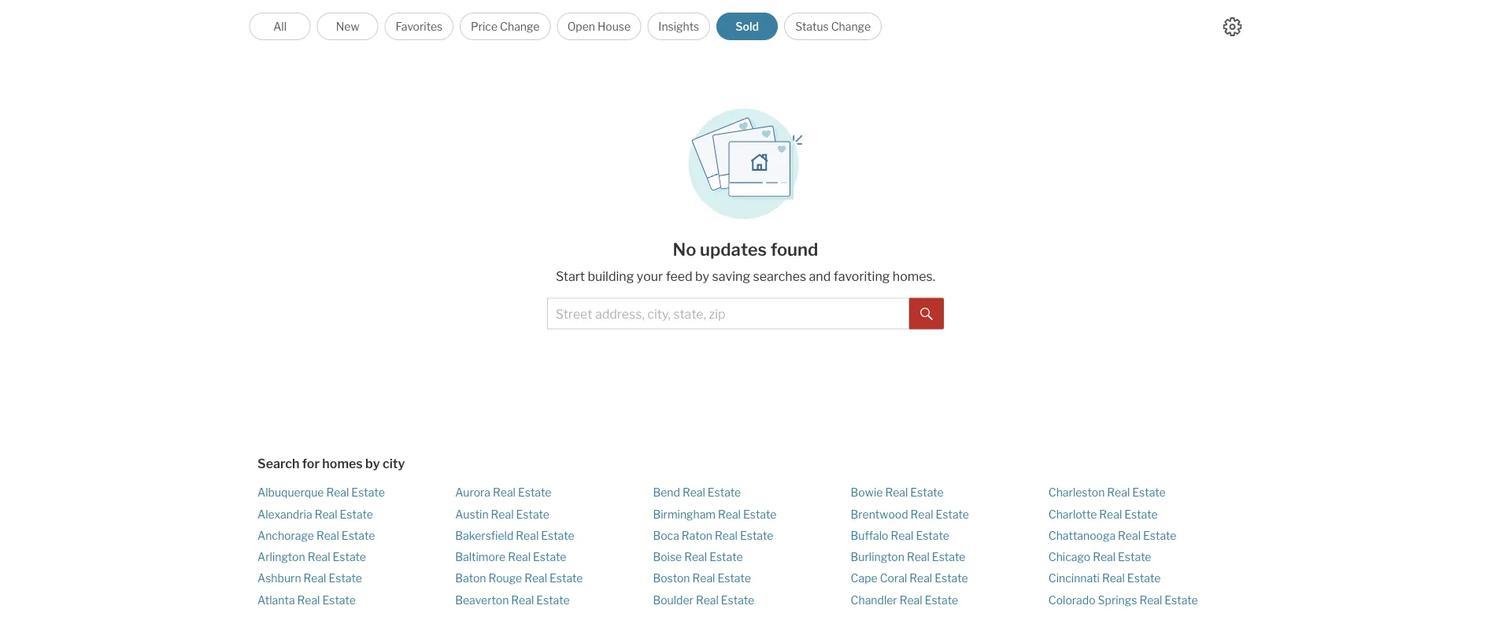 Task type: locate. For each thing, give the bounding box(es) containing it.
Insights radio
[[648, 13, 711, 40]]

real for bakersfield real estate
[[516, 529, 539, 543]]

real
[[326, 486, 349, 500], [493, 486, 516, 500], [683, 486, 706, 500], [886, 486, 908, 500], [1108, 486, 1130, 500], [315, 508, 338, 521], [491, 508, 514, 521], [718, 508, 741, 521], [911, 508, 934, 521], [1100, 508, 1122, 521], [317, 529, 339, 543], [516, 529, 539, 543], [715, 529, 738, 543], [891, 529, 914, 543], [1118, 529, 1141, 543], [308, 551, 330, 564], [508, 551, 531, 564], [685, 551, 707, 564], [907, 551, 930, 564], [1093, 551, 1116, 564], [304, 572, 326, 586], [525, 572, 547, 586], [693, 572, 715, 586], [910, 572, 933, 586], [1103, 572, 1125, 586], [297, 594, 320, 607], [511, 594, 534, 607], [696, 594, 719, 607], [900, 594, 923, 607], [1140, 594, 1163, 607]]

beaverton
[[455, 594, 509, 607]]

estate for austin real estate
[[516, 508, 550, 521]]

start building your feed by saving searches and favoriting homes.
[[556, 269, 936, 284]]

real for atlanta real estate
[[297, 594, 320, 607]]

estate up charlotte real estate link
[[1133, 486, 1166, 500]]

boston real estate
[[653, 572, 751, 586]]

estate down the ashburn real estate
[[322, 594, 356, 607]]

estate for albuquerque real estate
[[352, 486, 385, 500]]

estate down arlington real estate at the left bottom of page
[[329, 572, 362, 586]]

by left city
[[365, 456, 380, 472]]

estate down homes
[[352, 486, 385, 500]]

real for charleston real estate
[[1108, 486, 1130, 500]]

coral
[[880, 572, 908, 586]]

estate down chattanooga real estate
[[1118, 551, 1152, 564]]

real for buffalo real estate
[[891, 529, 914, 543]]

beaverton real estate link
[[455, 594, 570, 607]]

estate
[[352, 486, 385, 500], [518, 486, 552, 500], [708, 486, 741, 500], [911, 486, 944, 500], [1133, 486, 1166, 500], [340, 508, 373, 521], [516, 508, 550, 521], [743, 508, 777, 521], [936, 508, 969, 521], [1125, 508, 1158, 521], [342, 529, 375, 543], [541, 529, 575, 543], [740, 529, 774, 543], [916, 529, 950, 543], [1144, 529, 1177, 543], [333, 551, 366, 564], [533, 551, 567, 564], [710, 551, 743, 564], [932, 551, 966, 564], [1118, 551, 1152, 564], [329, 572, 362, 586], [550, 572, 583, 586], [718, 572, 751, 586], [935, 572, 968, 586], [1128, 572, 1161, 586], [322, 594, 356, 607], [537, 594, 570, 607], [721, 594, 755, 607], [925, 594, 959, 607], [1165, 594, 1198, 607]]

change for price change
[[500, 20, 540, 33]]

estate for alexandria real estate
[[340, 508, 373, 521]]

real down baton rouge real estate link
[[511, 594, 534, 607]]

real down anchorage real estate "link"
[[308, 551, 330, 564]]

estate up boca raton real estate link
[[743, 508, 777, 521]]

real up springs
[[1103, 572, 1125, 586]]

estate down boston real estate
[[721, 594, 755, 607]]

estate for anchorage real estate
[[342, 529, 375, 543]]

chicago real estate link
[[1049, 551, 1152, 564]]

real for chandler real estate
[[900, 594, 923, 607]]

estate for buffalo real estate
[[916, 529, 950, 543]]

ashburn
[[258, 572, 301, 586]]

springs
[[1098, 594, 1138, 607]]

ashburn real estate link
[[258, 572, 362, 586]]

change
[[500, 20, 540, 33], [831, 20, 871, 33]]

2 change from the left
[[831, 20, 871, 33]]

status
[[796, 20, 829, 33]]

real for boston real estate
[[693, 572, 715, 586]]

real down albuquerque real estate
[[315, 508, 338, 521]]

real down aurora real estate link
[[491, 508, 514, 521]]

estate up brentwood real estate link
[[911, 486, 944, 500]]

birmingham
[[653, 508, 716, 521]]

estate up cape coral real estate link
[[932, 551, 966, 564]]

favorites
[[396, 20, 443, 33]]

real for austin real estate
[[491, 508, 514, 521]]

real down raton
[[685, 551, 707, 564]]

brentwood real estate
[[851, 508, 969, 521]]

estate for bend real estate
[[708, 486, 741, 500]]

estate right springs
[[1165, 594, 1198, 607]]

feed
[[666, 269, 693, 284]]

colorado springs real estate
[[1049, 594, 1198, 607]]

real for aurora real estate
[[493, 486, 516, 500]]

boise
[[653, 551, 682, 564]]

estate up birmingham real estate link
[[708, 486, 741, 500]]

austin real estate link
[[455, 508, 550, 521]]

option group
[[249, 13, 882, 40]]

cape coral real estate link
[[851, 572, 968, 586]]

bend real estate link
[[653, 486, 741, 500]]

1 horizontal spatial change
[[831, 20, 871, 33]]

bowie
[[851, 486, 883, 500]]

boulder
[[653, 594, 694, 607]]

1 horizontal spatial by
[[695, 269, 710, 284]]

cape
[[851, 572, 878, 586]]

your
[[637, 269, 663, 284]]

estate up colorado springs real estate
[[1128, 572, 1161, 586]]

estate for boise real estate
[[710, 551, 743, 564]]

real down homes
[[326, 486, 349, 500]]

real down the charlotte real estate at bottom
[[1118, 529, 1141, 543]]

estate up baton rouge real estate at the left
[[533, 551, 567, 564]]

real up boulder real estate link
[[693, 572, 715, 586]]

insights
[[659, 20, 700, 33]]

new
[[336, 20, 360, 33]]

Open House radio
[[557, 13, 641, 40]]

anchorage real estate link
[[258, 529, 375, 543]]

chicago
[[1049, 551, 1091, 564]]

colorado springs real estate link
[[1049, 594, 1198, 607]]

real up brentwood real estate
[[886, 486, 908, 500]]

estate for birmingham real estate
[[743, 508, 777, 521]]

New radio
[[317, 13, 379, 40]]

estate down alexandria real estate link
[[342, 529, 375, 543]]

real down ashburn real estate link
[[297, 594, 320, 607]]

birmingham real estate
[[653, 508, 777, 521]]

estate down birmingham real estate link
[[740, 529, 774, 543]]

estate up buffalo real estate link
[[936, 508, 969, 521]]

real up boca raton real estate link
[[718, 508, 741, 521]]

no
[[673, 239, 697, 260]]

estate up chattanooga real estate link
[[1125, 508, 1158, 521]]

aurora
[[455, 486, 491, 500]]

boca raton real estate link
[[653, 529, 774, 543]]

real up baton rouge real estate link
[[508, 551, 531, 564]]

estate up baltimore real estate
[[541, 529, 575, 543]]

charleston real estate
[[1049, 486, 1166, 500]]

chattanooga real estate link
[[1049, 529, 1177, 543]]

1 change from the left
[[500, 20, 540, 33]]

burlington real estate
[[851, 551, 966, 564]]

homes
[[322, 456, 363, 472]]

0 vertical spatial by
[[695, 269, 710, 284]]

real up baltimore real estate
[[516, 529, 539, 543]]

real down cape coral real estate link
[[900, 594, 923, 607]]

estate down brentwood real estate link
[[916, 529, 950, 543]]

0 horizontal spatial change
[[500, 20, 540, 33]]

by
[[695, 269, 710, 284], [365, 456, 380, 472]]

0 horizontal spatial by
[[365, 456, 380, 472]]

homes.
[[893, 269, 936, 284]]

real down arlington real estate at the left bottom of page
[[304, 572, 326, 586]]

estate for atlanta real estate
[[322, 594, 356, 607]]

real for cincinnati real estate
[[1103, 572, 1125, 586]]

favoriting
[[834, 269, 890, 284]]

real up birmingham
[[683, 486, 706, 500]]

estate for charleston real estate
[[1133, 486, 1166, 500]]

change right price
[[500, 20, 540, 33]]

chandler real estate link
[[851, 594, 959, 607]]

real for brentwood real estate
[[911, 508, 934, 521]]

alexandria real estate link
[[258, 508, 373, 521]]

bowie real estate
[[851, 486, 944, 500]]

real up chattanooga real estate
[[1100, 508, 1122, 521]]

estate down albuquerque real estate
[[340, 508, 373, 521]]

real for chicago real estate
[[1093, 551, 1116, 564]]

estate down anchorage real estate "link"
[[333, 551, 366, 564]]

estate down burlington real estate
[[935, 572, 968, 586]]

real up cape coral real estate link
[[907, 551, 930, 564]]

buffalo real estate
[[851, 529, 950, 543]]

1 vertical spatial by
[[365, 456, 380, 472]]

birmingham real estate link
[[653, 508, 777, 521]]

Price Change radio
[[460, 13, 551, 40]]

real up cincinnati real estate
[[1093, 551, 1116, 564]]

boise real estate link
[[653, 551, 743, 564]]

option group containing all
[[249, 13, 882, 40]]

real for albuquerque real estate
[[326, 486, 349, 500]]

real up burlington real estate
[[891, 529, 914, 543]]

estate down the charlotte real estate at bottom
[[1144, 529, 1177, 543]]

beaverton real estate
[[455, 594, 570, 607]]

change right status
[[831, 20, 871, 33]]

real up austin real estate link
[[493, 486, 516, 500]]

estate up bakersfield real estate link
[[516, 508, 550, 521]]

sold
[[736, 20, 759, 33]]

estate down cape coral real estate link
[[925, 594, 959, 607]]

real down alexandria real estate link
[[317, 529, 339, 543]]

found
[[771, 239, 819, 260]]

cincinnati
[[1049, 572, 1100, 586]]

estate up austin real estate link
[[518, 486, 552, 500]]

Sold radio
[[717, 13, 778, 40]]

baton rouge real estate
[[455, 572, 583, 586]]

estate up boulder real estate link
[[718, 572, 751, 586]]

burlington real estate link
[[851, 551, 966, 564]]

real for burlington real estate
[[907, 551, 930, 564]]

Favorites radio
[[385, 13, 454, 40]]

estate down boca raton real estate link
[[710, 551, 743, 564]]

real up the charlotte real estate at bottom
[[1108, 486, 1130, 500]]

estate down baton rouge real estate at the left
[[537, 594, 570, 607]]

alexandria
[[258, 508, 312, 521]]

Street address, city, state, zip search field
[[547, 298, 910, 330]]

bakersfield real estate link
[[455, 529, 575, 543]]

baton rouge real estate link
[[455, 572, 583, 586]]

real down birmingham real estate link
[[715, 529, 738, 543]]

cincinnati real estate
[[1049, 572, 1161, 586]]

boulder real estate link
[[653, 594, 755, 607]]

charleston
[[1049, 486, 1105, 500]]

by right feed
[[695, 269, 710, 284]]

real down boston real estate
[[696, 594, 719, 607]]

chandler
[[851, 594, 898, 607]]

real up buffalo real estate link
[[911, 508, 934, 521]]



Task type: vqa. For each thing, say whether or not it's contained in the screenshot.
The Ashburn Real Estate
yes



Task type: describe. For each thing, give the bounding box(es) containing it.
charlotte real estate
[[1049, 508, 1158, 521]]

estate for ashburn real estate
[[329, 572, 362, 586]]

estate for baltimore real estate
[[533, 551, 567, 564]]

estate up beaverton real estate
[[550, 572, 583, 586]]

start
[[556, 269, 585, 284]]

real for charlotte real estate
[[1100, 508, 1122, 521]]

atlanta real estate link
[[258, 594, 356, 607]]

real for boulder real estate
[[696, 594, 719, 607]]

anchorage real estate
[[258, 529, 375, 543]]

chandler real estate
[[851, 594, 959, 607]]

ashburn real estate
[[258, 572, 362, 586]]

anchorage
[[258, 529, 314, 543]]

buffalo
[[851, 529, 889, 543]]

real for ashburn real estate
[[304, 572, 326, 586]]

boston real estate link
[[653, 572, 751, 586]]

search
[[258, 456, 300, 472]]

all
[[273, 20, 287, 33]]

house
[[598, 20, 631, 33]]

real for birmingham real estate
[[718, 508, 741, 521]]

estate for bakersfield real estate
[[541, 529, 575, 543]]

open
[[568, 20, 595, 33]]

rouge
[[489, 572, 522, 586]]

colorado
[[1049, 594, 1096, 607]]

brentwood real estate link
[[851, 508, 969, 521]]

saving
[[712, 269, 751, 284]]

bend
[[653, 486, 680, 500]]

submit search image
[[921, 308, 933, 321]]

arlington
[[258, 551, 305, 564]]

real for chattanooga real estate
[[1118, 529, 1141, 543]]

real for anchorage real estate
[[317, 529, 339, 543]]

no updates found
[[673, 239, 819, 260]]

bakersfield
[[455, 529, 514, 543]]

austin real estate
[[455, 508, 550, 521]]

real down burlington real estate
[[910, 572, 933, 586]]

cape coral real estate
[[851, 572, 968, 586]]

estate for charlotte real estate
[[1125, 508, 1158, 521]]

chicago real estate
[[1049, 551, 1152, 564]]

building
[[588, 269, 634, 284]]

estate for aurora real estate
[[518, 486, 552, 500]]

aurora real estate link
[[455, 486, 552, 500]]

Status Change radio
[[785, 13, 882, 40]]

baltimore real estate
[[455, 551, 567, 564]]

estate for beaverton real estate
[[537, 594, 570, 607]]

estate for bowie real estate
[[911, 486, 944, 500]]

real for beaverton real estate
[[511, 594, 534, 607]]

albuquerque
[[258, 486, 324, 500]]

raton
[[682, 529, 713, 543]]

real for baltimore real estate
[[508, 551, 531, 564]]

estate for boulder real estate
[[721, 594, 755, 607]]

charlotte real estate link
[[1049, 508, 1158, 521]]

baltimore
[[455, 551, 506, 564]]

boise real estate
[[653, 551, 743, 564]]

alexandria real estate
[[258, 508, 373, 521]]

estate for chattanooga real estate
[[1144, 529, 1177, 543]]

real for bowie real estate
[[886, 486, 908, 500]]

charlotte
[[1049, 508, 1097, 521]]

searches
[[753, 269, 807, 284]]

atlanta real estate
[[258, 594, 356, 607]]

boulder real estate
[[653, 594, 755, 607]]

arlington real estate link
[[258, 551, 366, 564]]

atlanta
[[258, 594, 295, 607]]

search for homes by city
[[258, 456, 405, 472]]

price
[[471, 20, 498, 33]]

cincinnati real estate link
[[1049, 572, 1161, 586]]

real for arlington real estate
[[308, 551, 330, 564]]

change for status change
[[831, 20, 871, 33]]

boca
[[653, 529, 680, 543]]

boca raton real estate
[[653, 529, 774, 543]]

baltimore real estate link
[[455, 551, 567, 564]]

brentwood
[[851, 508, 909, 521]]

real for alexandria real estate
[[315, 508, 338, 521]]

for
[[302, 456, 320, 472]]

estate for cincinnati real estate
[[1128, 572, 1161, 586]]

burlington
[[851, 551, 905, 564]]

and
[[809, 269, 831, 284]]

real right rouge
[[525, 572, 547, 586]]

estate for burlington real estate
[[932, 551, 966, 564]]

boston
[[653, 572, 690, 586]]

All radio
[[249, 13, 311, 40]]

estate for chandler real estate
[[925, 594, 959, 607]]

estate for boston real estate
[[718, 572, 751, 586]]

real for bend real estate
[[683, 486, 706, 500]]

bakersfield real estate
[[455, 529, 575, 543]]

charleston real estate link
[[1049, 486, 1166, 500]]

price change
[[471, 20, 540, 33]]

austin
[[455, 508, 489, 521]]

chattanooga
[[1049, 529, 1116, 543]]

aurora real estate
[[455, 486, 552, 500]]

estate for arlington real estate
[[333, 551, 366, 564]]

real right springs
[[1140, 594, 1163, 607]]

status change
[[796, 20, 871, 33]]

albuquerque real estate link
[[258, 486, 385, 500]]

updates
[[700, 239, 767, 260]]

baton
[[455, 572, 486, 586]]

estate for brentwood real estate
[[936, 508, 969, 521]]

albuquerque real estate
[[258, 486, 385, 500]]

bend real estate
[[653, 486, 741, 500]]

real for boise real estate
[[685, 551, 707, 564]]

estate for chicago real estate
[[1118, 551, 1152, 564]]

arlington real estate
[[258, 551, 366, 564]]



